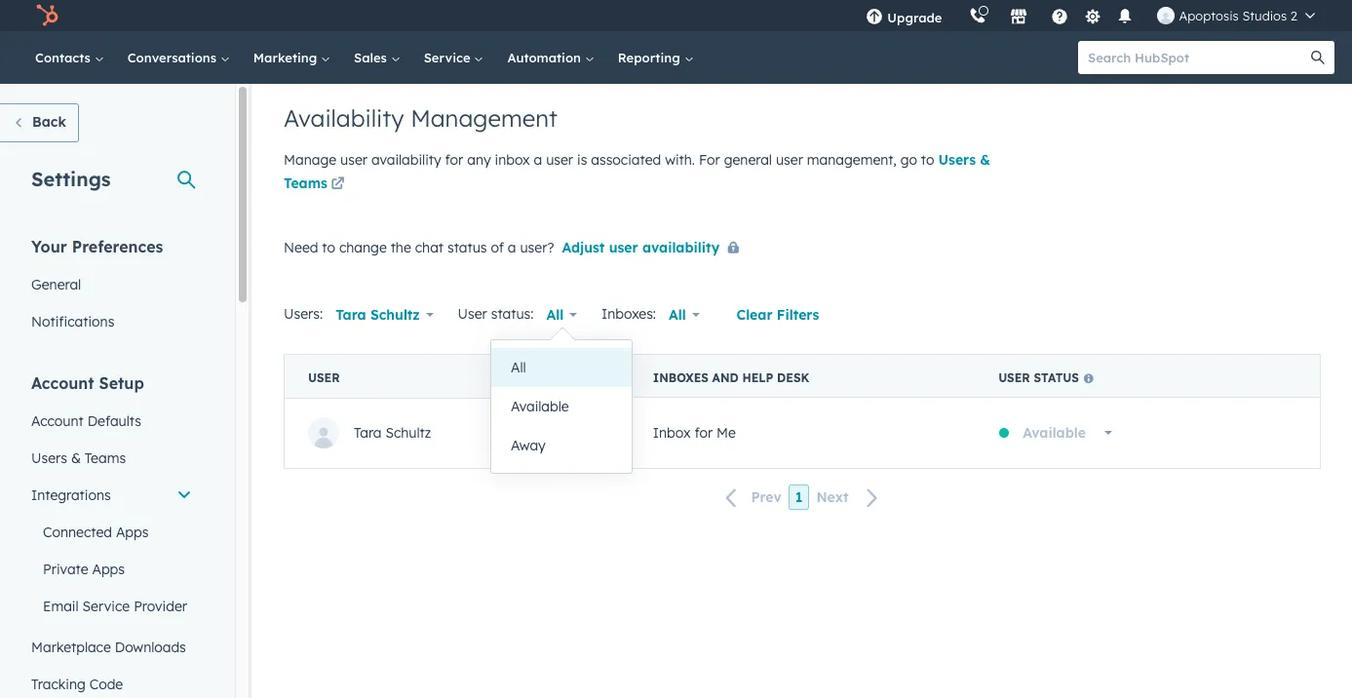 Task type: locate. For each thing, give the bounding box(es) containing it.
available
[[511, 398, 569, 415], [1023, 424, 1086, 442]]

menu containing apoptosis studios 2
[[853, 0, 1329, 31]]

1 vertical spatial available
[[1023, 424, 1086, 442]]

link opens in a new window image
[[331, 174, 345, 197], [331, 177, 345, 192]]

service up availability management
[[424, 50, 474, 65]]

available up away
[[511, 398, 569, 415]]

0 vertical spatial tara
[[336, 306, 366, 324]]

of
[[491, 239, 504, 256]]

1 horizontal spatial all
[[546, 306, 564, 324]]

0 horizontal spatial all button
[[534, 295, 590, 334]]

all button
[[491, 348, 632, 387]]

0 horizontal spatial teams
[[85, 449, 126, 467]]

marketplace downloads
[[31, 639, 186, 656]]

reporting
[[618, 50, 684, 65]]

0 horizontal spatial service
[[82, 598, 130, 615]]

0 horizontal spatial available
[[511, 398, 569, 415]]

users & teams for management
[[284, 151, 991, 192]]

users & teams link for management
[[284, 151, 991, 197]]

prev button
[[714, 485, 789, 511]]

& for management
[[980, 151, 991, 169]]

2 link opens in a new window image from the top
[[331, 177, 345, 192]]

1 horizontal spatial for
[[695, 424, 713, 442]]

1 horizontal spatial to
[[921, 151, 935, 169]]

teams for availability
[[284, 175, 327, 192]]

all down status:
[[511, 359, 526, 376]]

available inside popup button
[[1023, 424, 1086, 442]]

teams inside users & teams
[[284, 175, 327, 192]]

1 horizontal spatial users & teams
[[284, 151, 991, 192]]

availability for manage
[[371, 151, 441, 169]]

0 vertical spatial availability
[[371, 151, 441, 169]]

for
[[445, 151, 463, 169], [695, 424, 713, 442]]

availability
[[371, 151, 441, 169], [643, 239, 720, 256]]

0 horizontal spatial users & teams
[[31, 449, 126, 467]]

user for user status
[[999, 371, 1030, 385]]

next
[[816, 489, 849, 506]]

integrations
[[31, 487, 111, 504]]

users for account setup
[[31, 449, 67, 467]]

0 horizontal spatial users
[[31, 449, 67, 467]]

apoptosis studios 2 button
[[1146, 0, 1327, 31]]

inbox
[[495, 151, 530, 169]]

availability management
[[284, 103, 558, 133]]

me
[[717, 424, 736, 442]]

2 all button from the left
[[656, 295, 712, 334]]

help button
[[1044, 0, 1077, 31]]

1 user from the left
[[999, 371, 1030, 385]]

pagination navigation
[[284, 485, 1321, 511]]

away
[[511, 437, 546, 454]]

&
[[980, 151, 991, 169], [71, 449, 81, 467]]

list box containing all
[[491, 340, 632, 473]]

for left me
[[695, 424, 713, 442]]

0 horizontal spatial &
[[71, 449, 81, 467]]

list box
[[491, 340, 632, 473]]

upgrade
[[888, 10, 942, 25]]

is
[[577, 151, 587, 169]]

teams
[[284, 175, 327, 192], [85, 449, 126, 467]]

1 vertical spatial tara schultz
[[354, 424, 431, 442]]

0 horizontal spatial for
[[445, 151, 463, 169]]

Search HubSpot search field
[[1078, 41, 1317, 74]]

user left is
[[546, 151, 573, 169]]

need to change the chat status of a user?
[[284, 239, 554, 256]]

all inside all button
[[511, 359, 526, 376]]

apps
[[116, 524, 149, 541], [92, 561, 125, 578]]

& inside the "account setup" element
[[71, 449, 81, 467]]

general
[[724, 151, 772, 169]]

account for account defaults
[[31, 412, 84, 430]]

1 horizontal spatial users & teams link
[[284, 151, 991, 197]]

availability up inboxes:
[[643, 239, 720, 256]]

tara
[[336, 306, 366, 324], [354, 424, 382, 442]]

users & teams link
[[284, 151, 991, 197], [20, 440, 204, 477]]

1 vertical spatial teams
[[85, 449, 126, 467]]

tracking code link
[[20, 666, 204, 698]]

users inside the "account setup" element
[[31, 449, 67, 467]]

email
[[43, 598, 79, 615]]

to right go
[[921, 151, 935, 169]]

1 vertical spatial users
[[31, 449, 67, 467]]

help
[[742, 371, 774, 385]]

user
[[999, 371, 1030, 385], [308, 371, 340, 385]]

& inside users & teams
[[980, 151, 991, 169]]

all button up inboxes
[[656, 295, 712, 334]]

status
[[447, 239, 487, 256]]

marketing
[[253, 50, 321, 65]]

2 user from the left
[[308, 371, 340, 385]]

0 vertical spatial apps
[[116, 524, 149, 541]]

1 vertical spatial a
[[508, 239, 516, 256]]

private apps
[[43, 561, 125, 578]]

status:
[[491, 305, 534, 322]]

teams inside the "account setup" element
[[85, 449, 126, 467]]

availability down availability management
[[371, 151, 441, 169]]

for left any
[[445, 151, 463, 169]]

a right of
[[508, 239, 516, 256]]

marketing link
[[242, 31, 342, 84]]

to
[[921, 151, 935, 169], [322, 239, 335, 256]]

& right go
[[980, 151, 991, 169]]

all right status:
[[546, 306, 564, 324]]

automation link
[[496, 31, 606, 84]]

1 horizontal spatial users
[[938, 151, 976, 169]]

0 vertical spatial service
[[424, 50, 474, 65]]

& for setup
[[71, 449, 81, 467]]

notifications image
[[1117, 9, 1134, 26]]

to right need
[[322, 239, 335, 256]]

1 vertical spatial users & teams link
[[20, 440, 204, 477]]

users right go
[[938, 151, 976, 169]]

0 horizontal spatial users & teams link
[[20, 440, 204, 477]]

1 account from the top
[[31, 373, 94, 393]]

general
[[31, 276, 81, 293]]

0 vertical spatial teams
[[284, 175, 327, 192]]

all button
[[534, 295, 590, 334], [656, 295, 712, 334]]

user down users:
[[308, 371, 340, 385]]

1 horizontal spatial user
[[999, 371, 1030, 385]]

account down the 'account setup'
[[31, 412, 84, 430]]

0 horizontal spatial all
[[511, 359, 526, 376]]

help image
[[1052, 9, 1069, 26]]

& up integrations
[[71, 449, 81, 467]]

teams down account defaults link
[[85, 449, 126, 467]]

away button
[[491, 426, 632, 465]]

with.
[[665, 151, 695, 169]]

1 horizontal spatial availability
[[643, 239, 720, 256]]

0 horizontal spatial availability
[[371, 151, 441, 169]]

a
[[534, 151, 542, 169], [508, 239, 516, 256]]

1 vertical spatial account
[[31, 412, 84, 430]]

1 horizontal spatial available
[[1023, 424, 1086, 442]]

all right inboxes:
[[669, 306, 686, 324]]

0 vertical spatial to
[[921, 151, 935, 169]]

1 horizontal spatial teams
[[284, 175, 327, 192]]

0 vertical spatial &
[[980, 151, 991, 169]]

user left status
[[999, 371, 1030, 385]]

marketplaces image
[[1011, 9, 1028, 26]]

1 vertical spatial to
[[322, 239, 335, 256]]

account for account setup
[[31, 373, 94, 393]]

available down status
[[1023, 424, 1086, 442]]

users & teams link down 'defaults'
[[20, 440, 204, 477]]

all button up all button
[[534, 295, 590, 334]]

sales
[[354, 50, 391, 65]]

1 vertical spatial &
[[71, 449, 81, 467]]

user right "general" on the top right
[[776, 151, 803, 169]]

0 vertical spatial account
[[31, 373, 94, 393]]

1 vertical spatial availability
[[643, 239, 720, 256]]

1 horizontal spatial service
[[424, 50, 474, 65]]

next button
[[810, 485, 891, 511]]

1
[[795, 489, 803, 506]]

all
[[546, 306, 564, 324], [669, 306, 686, 324], [511, 359, 526, 376]]

1 vertical spatial apps
[[92, 561, 125, 578]]

2
[[1291, 8, 1298, 23]]

account up account defaults
[[31, 373, 94, 393]]

all for user status:
[[546, 306, 564, 324]]

1 horizontal spatial &
[[980, 151, 991, 169]]

user down availability
[[340, 151, 368, 169]]

account
[[31, 373, 94, 393], [31, 412, 84, 430]]

users & teams
[[284, 151, 991, 192], [31, 449, 126, 467]]

0 vertical spatial a
[[534, 151, 542, 169]]

1 horizontal spatial a
[[534, 151, 542, 169]]

service down private apps link
[[82, 598, 130, 615]]

2 horizontal spatial all
[[669, 306, 686, 324]]

menu
[[853, 0, 1329, 31]]

upgrade image
[[866, 9, 884, 26]]

your preferences
[[31, 237, 163, 256]]

2 account from the top
[[31, 412, 84, 430]]

account setup element
[[20, 372, 204, 698]]

1 vertical spatial service
[[82, 598, 130, 615]]

user right adjust
[[609, 239, 638, 256]]

1 horizontal spatial all button
[[656, 295, 712, 334]]

availability inside adjust user availability button
[[643, 239, 720, 256]]

0 vertical spatial users
[[938, 151, 976, 169]]

tara schultz image
[[1158, 7, 1175, 24]]

0 vertical spatial tara schultz
[[336, 306, 420, 324]]

0 vertical spatial users & teams link
[[284, 151, 991, 197]]

contacts
[[35, 50, 94, 65]]

preferences
[[72, 237, 163, 256]]

1 vertical spatial for
[[695, 424, 713, 442]]

users up integrations
[[31, 449, 67, 467]]

desk
[[777, 371, 810, 385]]

0 horizontal spatial to
[[322, 239, 335, 256]]

email service provider link
[[20, 588, 204, 625]]

your preferences element
[[20, 236, 204, 340]]

apps up email service provider link
[[92, 561, 125, 578]]

users & teams inside the "account setup" element
[[31, 449, 126, 467]]

users & teams link up adjust user availability
[[284, 151, 991, 197]]

user inside button
[[609, 239, 638, 256]]

apps down integrations button
[[116, 524, 149, 541]]

0 horizontal spatial a
[[508, 239, 516, 256]]

a right inbox
[[534, 151, 542, 169]]

connected
[[43, 524, 112, 541]]

1 button
[[789, 485, 810, 510]]

0 vertical spatial for
[[445, 151, 463, 169]]

teams down manage
[[284, 175, 327, 192]]

all button for inboxes:
[[656, 295, 712, 334]]

0 horizontal spatial user
[[308, 371, 340, 385]]

1 vertical spatial users & teams
[[31, 449, 126, 467]]

email service provider
[[43, 598, 187, 615]]

user?
[[520, 239, 554, 256]]

service link
[[412, 31, 496, 84]]

0 vertical spatial users & teams
[[284, 151, 991, 192]]

for
[[699, 151, 720, 169]]

user
[[340, 151, 368, 169], [546, 151, 573, 169], [776, 151, 803, 169], [609, 239, 638, 256]]

1 all button from the left
[[534, 295, 590, 334]]

0 vertical spatial schultz
[[370, 306, 420, 324]]

0 vertical spatial available
[[511, 398, 569, 415]]



Task type: vqa. For each thing, say whether or not it's contained in the screenshot.
CONTACT: LAST NAME
no



Task type: describe. For each thing, give the bounding box(es) containing it.
available button
[[491, 387, 632, 426]]

teams for account
[[85, 449, 126, 467]]

tracking
[[31, 676, 86, 693]]

calling icon button
[[962, 3, 995, 28]]

inbox for me
[[653, 424, 736, 442]]

1 vertical spatial tara
[[354, 424, 382, 442]]

downloads
[[115, 639, 186, 656]]

general link
[[20, 266, 204, 303]]

hubspot link
[[23, 4, 73, 27]]

users & teams link for setup
[[20, 440, 204, 477]]

user
[[458, 305, 487, 322]]

apps for connected apps
[[116, 524, 149, 541]]

apoptosis studios 2
[[1179, 8, 1298, 23]]

conversations link
[[116, 31, 242, 84]]

associated
[[591, 151, 661, 169]]

settings image
[[1084, 8, 1102, 26]]

clear
[[737, 306, 773, 324]]

adjust user availability button
[[562, 236, 747, 261]]

schultz inside tara schultz 'popup button'
[[370, 306, 420, 324]]

account defaults link
[[20, 403, 204, 440]]

tracking code
[[31, 676, 123, 693]]

availability
[[284, 103, 404, 133]]

contacts link
[[23, 31, 116, 84]]

clear filters button
[[724, 295, 832, 334]]

provider
[[134, 598, 187, 615]]

available button
[[1010, 413, 1125, 452]]

inboxes
[[653, 371, 709, 385]]

account setup
[[31, 373, 144, 393]]

sales link
[[342, 31, 412, 84]]

and
[[712, 371, 739, 385]]

inbox
[[653, 424, 691, 442]]

chat
[[415, 239, 444, 256]]

1 link opens in a new window image from the top
[[331, 174, 345, 197]]

manage user availability for any inbox a user is associated with. for general user management, go to
[[284, 151, 938, 169]]

reporting link
[[606, 31, 705, 84]]

user status:
[[458, 305, 534, 322]]

connected apps
[[43, 524, 149, 541]]

change
[[339, 239, 387, 256]]

private apps link
[[20, 551, 204, 588]]

filters
[[777, 306, 819, 324]]

any
[[467, 151, 491, 169]]

service inside the "account setup" element
[[82, 598, 130, 615]]

availability for adjust
[[643, 239, 720, 256]]

settings
[[31, 167, 111, 191]]

calling icon image
[[970, 8, 987, 25]]

marketplace downloads link
[[20, 629, 204, 666]]

tara schultz button
[[323, 295, 446, 334]]

tara inside 'popup button'
[[336, 306, 366, 324]]

the
[[391, 239, 411, 256]]

settings link
[[1081, 5, 1105, 26]]

apps for private apps
[[92, 561, 125, 578]]

user for user
[[308, 371, 340, 385]]

studios
[[1243, 8, 1287, 23]]

notifications button
[[1109, 0, 1142, 31]]

need
[[284, 239, 318, 256]]

available inside button
[[511, 398, 569, 415]]

users & teams for setup
[[31, 449, 126, 467]]

setup
[[99, 373, 144, 393]]

users:
[[284, 305, 323, 322]]

go
[[901, 151, 917, 169]]

status
[[1034, 371, 1079, 385]]

users for availability management
[[938, 151, 976, 169]]

tara schultz inside tara schultz 'popup button'
[[336, 306, 420, 324]]

1 vertical spatial schultz
[[386, 424, 431, 442]]

manage
[[284, 151, 337, 169]]

back link
[[0, 103, 79, 142]]

prev
[[751, 489, 782, 506]]

marketplace
[[31, 639, 111, 656]]

search button
[[1302, 41, 1335, 74]]

your
[[31, 237, 67, 256]]

all button for user status:
[[534, 295, 590, 334]]

all for inboxes:
[[669, 306, 686, 324]]

clear filters
[[737, 306, 819, 324]]

automation
[[507, 50, 585, 65]]

search image
[[1311, 51, 1325, 64]]

notifications
[[31, 313, 114, 331]]

private
[[43, 561, 88, 578]]

inboxes and help desk
[[653, 371, 810, 385]]

inboxes:
[[602, 305, 656, 322]]

notifications link
[[20, 303, 204, 340]]

user status
[[999, 371, 1079, 385]]

management,
[[807, 151, 897, 169]]

apoptosis
[[1179, 8, 1239, 23]]

defaults
[[87, 412, 141, 430]]

hubspot image
[[35, 4, 59, 27]]

integrations button
[[20, 477, 204, 514]]

marketplaces button
[[999, 0, 1040, 31]]

conversations
[[127, 50, 220, 65]]

adjust user availability
[[562, 239, 720, 256]]

account defaults
[[31, 412, 141, 430]]

back
[[32, 113, 66, 131]]

connected apps link
[[20, 514, 204, 551]]



